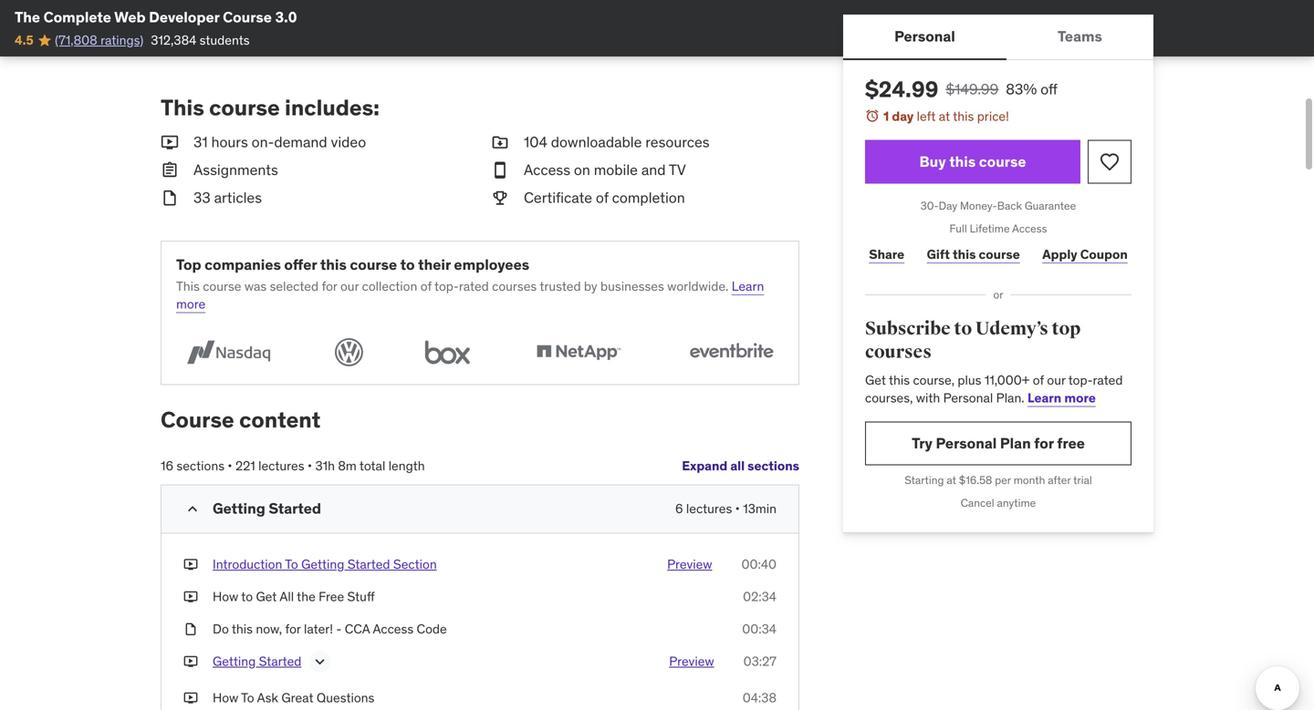 Task type: describe. For each thing, give the bounding box(es) containing it.
selected
[[270, 278, 319, 295]]

to for subscribe to udemy's top courses
[[954, 318, 972, 340]]

6
[[675, 501, 683, 517]]

0 vertical spatial at
[[939, 108, 950, 125]]

courses inside the subscribe to udemy's top courses
[[865, 341, 932, 364]]

great
[[281, 691, 313, 707]]

13min
[[743, 501, 777, 517]]

share
[[869, 246, 905, 263]]

top companies offer this course to their employees
[[176, 256, 529, 274]]

more for subscribe to udemy's top courses
[[1064, 390, 1096, 406]]

gift this course link
[[923, 237, 1024, 273]]

gift this course
[[927, 246, 1020, 263]]

learn more link for subscribe to udemy's top courses
[[1028, 390, 1096, 406]]

small image for 104
[[491, 132, 509, 153]]

access for 30-day money-back guarantee full lifetime access
[[1012, 222, 1047, 236]]

(71,808
[[55, 32, 97, 48]]

try personal plan for free for try personal plan for free link inside the thrive in your career element
[[188, 4, 361, 23]]

introduction to getting started section
[[213, 557, 437, 573]]

day
[[939, 199, 957, 213]]

buy this course
[[920, 152, 1026, 171]]

on-
[[252, 133, 274, 152]]

16
[[161, 458, 173, 475]]

1 horizontal spatial try
[[912, 434, 933, 453]]

small image for access
[[491, 160, 509, 181]]

and
[[641, 161, 666, 179]]

0 vertical spatial preview
[[667, 557, 712, 573]]

1 horizontal spatial •
[[307, 458, 312, 475]]

this for buy
[[949, 152, 976, 171]]

1 day left at this price!
[[883, 108, 1009, 125]]

questions
[[317, 691, 375, 707]]

expand all sections button
[[682, 448, 799, 485]]

0 horizontal spatial of
[[421, 278, 432, 295]]

$24.99
[[865, 76, 939, 103]]

day
[[892, 108, 914, 125]]

nasdaq image
[[176, 335, 281, 370]]

course content
[[161, 407, 321, 434]]

to for how to get all the free stuff
[[241, 589, 253, 606]]

0 vertical spatial our
[[340, 278, 359, 295]]

course,
[[913, 372, 955, 389]]

wishlist image
[[1099, 151, 1121, 173]]

subscribe to udemy's top courses
[[865, 318, 1081, 364]]

02:34
[[743, 589, 777, 606]]

articles
[[214, 188, 262, 207]]

all
[[280, 589, 294, 606]]

the complete web developer course 3.0
[[15, 8, 297, 26]]

developer
[[149, 8, 220, 26]]

0 horizontal spatial sections
[[176, 458, 225, 475]]

more for top companies offer this course to their employees
[[176, 296, 206, 313]]

83%
[[1006, 80, 1037, 99]]

certificate
[[524, 188, 592, 207]]

the
[[15, 8, 40, 26]]

teams button
[[1007, 15, 1154, 58]]

tv
[[669, 161, 686, 179]]

ratings)
[[100, 32, 143, 48]]

getting inside introduction to getting started section 'button'
[[301, 557, 344, 573]]

companies
[[205, 256, 281, 274]]

0 vertical spatial of
[[596, 188, 609, 207]]

small image for 33
[[161, 188, 179, 208]]

1 vertical spatial preview
[[669, 654, 714, 670]]

30-
[[921, 199, 939, 213]]

or
[[993, 288, 1003, 302]]

try personal plan for free link inside thrive in your career element
[[176, 0, 373, 36]]

personal inside button
[[894, 27, 955, 46]]

back
[[997, 199, 1022, 213]]

do
[[213, 622, 229, 638]]

buy this course button
[[865, 140, 1081, 184]]

gift
[[927, 246, 950, 263]]

top- inside "get this course, plus 11,000+ of our top-rated courses, with personal plan."
[[1068, 372, 1093, 389]]

31 hours on-demand video
[[193, 133, 366, 152]]

anytime
[[997, 496, 1036, 510]]

personal inside "get this course, plus 11,000+ of our top-rated courses, with personal plan."
[[943, 390, 993, 406]]

-
[[336, 622, 342, 638]]

started inside introduction to getting started section 'button'
[[347, 557, 390, 573]]

free for try personal plan for free link inside the thrive in your career element
[[333, 4, 361, 23]]

left
[[917, 108, 936, 125]]

access for do this now, for later! - cca access code
[[373, 622, 414, 638]]

course down companies
[[203, 278, 241, 295]]

tab list containing personal
[[843, 15, 1154, 60]]

xsmall image for how to get all the free stuff
[[183, 589, 198, 607]]

104
[[524, 133, 547, 152]]

this course was selected for our collection of top-rated courses trusted by businesses worldwide.
[[176, 278, 729, 295]]

0 horizontal spatial rated
[[459, 278, 489, 295]]

courses,
[[865, 390, 913, 406]]

web
[[114, 8, 146, 26]]

0 vertical spatial courses
[[492, 278, 537, 295]]

volkswagen image
[[329, 335, 369, 370]]

collection
[[362, 278, 417, 295]]

1 vertical spatial course
[[161, 407, 234, 434]]

trial
[[1073, 474, 1092, 488]]

• for 16
[[228, 458, 232, 475]]

xsmall image for how to ask great questions
[[183, 690, 198, 708]]

worldwide.
[[667, 278, 729, 295]]

221
[[235, 458, 255, 475]]

1
[[883, 108, 889, 125]]

11,000+
[[985, 372, 1030, 389]]

how for how to get all the free stuff
[[213, 589, 238, 606]]

alarm image
[[865, 109, 880, 123]]

section
[[393, 557, 437, 573]]

312,384 students
[[151, 32, 250, 48]]

on
[[574, 161, 590, 179]]

plan.
[[996, 390, 1025, 406]]

access on mobile and tv
[[524, 161, 686, 179]]

0 vertical spatial started
[[269, 500, 321, 518]]

for up month
[[1034, 434, 1054, 453]]

businesses
[[601, 278, 664, 295]]

off
[[1041, 80, 1058, 99]]

assignments
[[193, 161, 278, 179]]

cca
[[345, 622, 370, 638]]

later!
[[304, 622, 333, 638]]

$24.99 $149.99 83% off
[[865, 76, 1058, 103]]

trusted
[[540, 278, 581, 295]]

4.5
[[15, 32, 34, 48]]

this for this course was selected for our collection of top-rated courses trusted by businesses worldwide.
[[176, 278, 200, 295]]

30-day money-back guarantee full lifetime access
[[921, 199, 1076, 236]]

lifetime
[[970, 222, 1010, 236]]

00:40
[[742, 557, 777, 573]]

how to get all the free stuff
[[213, 589, 375, 606]]

04:38
[[743, 691, 777, 707]]

netapp image
[[526, 335, 631, 370]]

starting at $16.58 per month after trial cancel anytime
[[905, 474, 1092, 510]]

free
[[319, 589, 344, 606]]

after
[[1048, 474, 1071, 488]]

this for this course includes:
[[161, 94, 204, 122]]

this course includes:
[[161, 94, 380, 122]]



Task type: locate. For each thing, give the bounding box(es) containing it.
small image
[[491, 132, 509, 153], [161, 160, 179, 181], [161, 188, 179, 208]]

to inside introduction to getting started section 'button'
[[285, 557, 298, 573]]

getting started down 221
[[213, 500, 321, 518]]

for right now,
[[285, 622, 301, 638]]

our right 11,000+
[[1047, 372, 1066, 389]]

1 vertical spatial at
[[947, 474, 956, 488]]

1 vertical spatial rated
[[1093, 372, 1123, 389]]

0 horizontal spatial try
[[188, 4, 209, 23]]

for right the 3.0
[[310, 4, 330, 23]]

$16.58
[[959, 474, 992, 488]]

video
[[331, 133, 366, 152]]

personal
[[212, 4, 273, 23], [894, 27, 955, 46], [943, 390, 993, 406], [936, 434, 997, 453]]

get this course, plus 11,000+ of our top-rated courses, with personal plan.
[[865, 372, 1123, 406]]

0 vertical spatial getting started
[[213, 500, 321, 518]]

33
[[193, 188, 211, 207]]

small image for 31
[[161, 132, 179, 153]]

learn more right plan.
[[1028, 390, 1096, 406]]

1 horizontal spatial rated
[[1093, 372, 1123, 389]]

1 horizontal spatial to
[[285, 557, 298, 573]]

this
[[161, 94, 204, 122], [176, 278, 200, 295]]

course
[[223, 8, 272, 26], [161, 407, 234, 434]]

course up back
[[979, 152, 1026, 171]]

this for get
[[889, 372, 910, 389]]

0 vertical spatial xsmall image
[[183, 556, 198, 574]]

1 horizontal spatial plan
[[1000, 434, 1031, 453]]

how
[[213, 589, 238, 606], [213, 691, 238, 707]]

0 horizontal spatial to
[[241, 691, 254, 707]]

3.0
[[275, 8, 297, 26]]

at inside the starting at $16.58 per month after trial cancel anytime
[[947, 474, 956, 488]]

how left ask
[[213, 691, 238, 707]]

sections inside "dropdown button"
[[748, 458, 799, 475]]

0 horizontal spatial lectures
[[258, 458, 304, 475]]

learn right plan.
[[1028, 390, 1062, 406]]

getting
[[213, 500, 265, 518], [301, 557, 344, 573], [213, 654, 256, 670]]

1 how from the top
[[213, 589, 238, 606]]

to inside the subscribe to udemy's top courses
[[954, 318, 972, 340]]

try personal plan for free up "per"
[[912, 434, 1085, 453]]

started down 16 sections • 221 lectures • 31h 8m total length
[[269, 500, 321, 518]]

0 vertical spatial learn more
[[176, 278, 764, 313]]

getting up the free
[[301, 557, 344, 573]]

xsmall image for do this now, for later! - cca access code
[[183, 621, 198, 639]]

1 vertical spatial get
[[256, 589, 277, 606]]

personal up students
[[212, 4, 273, 23]]

this inside button
[[949, 152, 976, 171]]

per
[[995, 474, 1011, 488]]

courses down subscribe
[[865, 341, 932, 364]]

try personal plan for free link up 'this course includes:'
[[176, 0, 373, 36]]

tab list
[[843, 15, 1154, 60]]

1 vertical spatial learn
[[1028, 390, 1062, 406]]

learn more link for top companies offer this course to their employees
[[176, 278, 764, 313]]

2 vertical spatial getting
[[213, 654, 256, 670]]

try personal plan for free inside thrive in your career element
[[188, 4, 361, 23]]

apply
[[1042, 246, 1078, 263]]

this inside "get this course, plus 11,000+ of our top-rated courses, with personal plan."
[[889, 372, 910, 389]]

0 horizontal spatial try personal plan for free
[[188, 4, 361, 23]]

104 downloadable resources
[[524, 133, 710, 152]]

0 horizontal spatial get
[[256, 589, 277, 606]]

total
[[360, 458, 385, 475]]

2 vertical spatial small image
[[161, 188, 179, 208]]

2 vertical spatial to
[[241, 589, 253, 606]]

teams
[[1058, 27, 1102, 46]]

0 vertical spatial lectures
[[258, 458, 304, 475]]

to left ask
[[241, 691, 254, 707]]

this right offer on the top
[[320, 256, 347, 274]]

$149.99
[[946, 80, 999, 99]]

1 vertical spatial courses
[[865, 341, 932, 364]]

• left 221
[[228, 458, 232, 475]]

1 horizontal spatial to
[[400, 256, 415, 274]]

to for how
[[241, 691, 254, 707]]

preview left 03:27
[[669, 654, 714, 670]]

for down 'top companies offer this course to their employees'
[[322, 278, 337, 295]]

1 vertical spatial try personal plan for free
[[912, 434, 1085, 453]]

this up courses, on the bottom of the page
[[889, 372, 910, 389]]

downloadable
[[551, 133, 642, 152]]

try up "312,384 students"
[[188, 4, 209, 23]]

1 horizontal spatial top-
[[1068, 372, 1093, 389]]

33 articles
[[193, 188, 262, 207]]

this right buy
[[949, 152, 976, 171]]

(71,808 ratings)
[[55, 32, 143, 48]]

our down 'top companies offer this course to their employees'
[[340, 278, 359, 295]]

lectures
[[258, 458, 304, 475], [686, 501, 732, 517]]

xsmall image
[[183, 589, 198, 607], [183, 621, 198, 639], [183, 690, 198, 708]]

0 vertical spatial access
[[524, 161, 570, 179]]

2 vertical spatial of
[[1033, 372, 1044, 389]]

xsmall image for 03:27
[[183, 654, 198, 671]]

at left the $16.58
[[947, 474, 956, 488]]

1 horizontal spatial learn more
[[1028, 390, 1096, 406]]

this down top
[[176, 278, 200, 295]]

0 vertical spatial try
[[188, 4, 209, 23]]

1 vertical spatial to
[[954, 318, 972, 340]]

access down back
[[1012, 222, 1047, 236]]

1 vertical spatial access
[[1012, 222, 1047, 236]]

course inside buy this course button
[[979, 152, 1026, 171]]

learn more for top companies offer this course to their employees
[[176, 278, 764, 313]]

course up 16
[[161, 407, 234, 434]]

plus
[[958, 372, 982, 389]]

0 vertical spatial xsmall image
[[183, 589, 198, 607]]

to down 'introduction'
[[241, 589, 253, 606]]

try personal plan for free link up "per"
[[865, 422, 1132, 466]]

of down access on mobile and tv
[[596, 188, 609, 207]]

0 vertical spatial to
[[400, 256, 415, 274]]

started up stuff
[[347, 557, 390, 573]]

this right do
[[232, 622, 253, 638]]

plan for the bottom try personal plan for free link
[[1000, 434, 1031, 453]]

plan for try personal plan for free link inside the thrive in your career element
[[276, 4, 307, 23]]

1 horizontal spatial try personal plan for free link
[[865, 422, 1132, 466]]

full
[[950, 222, 967, 236]]

2 horizontal spatial to
[[954, 318, 972, 340]]

0 vertical spatial more
[[176, 296, 206, 313]]

access inside 30-day money-back guarantee full lifetime access
[[1012, 222, 1047, 236]]

small image left assignments
[[161, 160, 179, 181]]

learn more
[[176, 278, 764, 313], [1028, 390, 1096, 406]]

1 vertical spatial free
[[1057, 434, 1085, 453]]

• left 13min
[[735, 501, 740, 517]]

course up hours on the left
[[209, 94, 280, 122]]

0 vertical spatial rated
[[459, 278, 489, 295]]

getting inside getting started button
[[213, 654, 256, 670]]

ask
[[257, 691, 278, 707]]

to for introduction
[[285, 557, 298, 573]]

this up 31 at top left
[[161, 94, 204, 122]]

lectures right 6
[[686, 501, 732, 517]]

more down top
[[176, 296, 206, 313]]

1 vertical spatial more
[[1064, 390, 1096, 406]]

learn more for subscribe to udemy's top courses
[[1028, 390, 1096, 406]]

1 horizontal spatial lectures
[[686, 501, 732, 517]]

0 vertical spatial learn more link
[[176, 278, 764, 313]]

3 xsmall image from the top
[[183, 690, 198, 708]]

rated inside "get this course, plus 11,000+ of our top-rated courses, with personal plan."
[[1093, 372, 1123, 389]]

• left 31h 8m
[[307, 458, 312, 475]]

personal button
[[843, 15, 1007, 58]]

sections right all
[[748, 458, 799, 475]]

sections
[[748, 458, 799, 475], [176, 458, 225, 475]]

learn more link
[[176, 278, 764, 313], [1028, 390, 1096, 406]]

their
[[418, 256, 451, 274]]

1 horizontal spatial sections
[[748, 458, 799, 475]]

312,384
[[151, 32, 196, 48]]

udemy's
[[975, 318, 1048, 340]]

get left all
[[256, 589, 277, 606]]

2 vertical spatial xsmall image
[[183, 690, 198, 708]]

learn more link down employees
[[176, 278, 764, 313]]

rated
[[459, 278, 489, 295], [1093, 372, 1123, 389]]

xsmall image
[[183, 556, 198, 574], [183, 654, 198, 671]]

our
[[340, 278, 359, 295], [1047, 372, 1066, 389]]

this for gift
[[953, 246, 976, 263]]

introduction
[[213, 557, 282, 573]]

• for 6
[[735, 501, 740, 517]]

1 vertical spatial learn more
[[1028, 390, 1096, 406]]

this for do
[[232, 622, 253, 638]]

0 horizontal spatial •
[[228, 458, 232, 475]]

1 vertical spatial getting
[[301, 557, 344, 573]]

free right the 3.0
[[333, 4, 361, 23]]

box image
[[417, 335, 478, 370]]

1 horizontal spatial our
[[1047, 372, 1066, 389]]

try personal plan for free
[[188, 4, 361, 23], [912, 434, 1085, 453]]

0 horizontal spatial free
[[333, 4, 361, 23]]

getting started button
[[213, 654, 302, 676]]

free for the bottom try personal plan for free link
[[1057, 434, 1085, 453]]

show lecture description image
[[311, 654, 329, 672]]

course up students
[[223, 8, 272, 26]]

0 vertical spatial this
[[161, 94, 204, 122]]

small image left 104
[[491, 132, 509, 153]]

personal up $24.99
[[894, 27, 955, 46]]

length
[[389, 458, 425, 475]]

expand
[[682, 458, 728, 475]]

1 vertical spatial of
[[421, 278, 432, 295]]

to left the udemy's
[[954, 318, 972, 340]]

lectures right 221
[[258, 458, 304, 475]]

to left their
[[400, 256, 415, 274]]

to up how to get all the free stuff
[[285, 557, 298, 573]]

free inside thrive in your career element
[[333, 4, 361, 23]]

course down lifetime
[[979, 246, 1020, 263]]

learn more down employees
[[176, 278, 764, 313]]

try
[[188, 4, 209, 23], [912, 434, 933, 453]]

personal inside thrive in your career element
[[212, 4, 273, 23]]

eventbrite image
[[679, 335, 784, 370]]

started down now,
[[259, 654, 302, 670]]

students
[[200, 32, 250, 48]]

personal up the $16.58
[[936, 434, 997, 453]]

0 horizontal spatial plan
[[276, 4, 307, 23]]

access up certificate
[[524, 161, 570, 179]]

0 vertical spatial how
[[213, 589, 238, 606]]

of down their
[[421, 278, 432, 295]]

how up do
[[213, 589, 238, 606]]

0 horizontal spatial learn
[[732, 278, 764, 295]]

course inside gift this course link
[[979, 246, 1020, 263]]

1 xsmall image from the top
[[183, 556, 198, 574]]

course up collection
[[350, 256, 397, 274]]

small image left 33
[[161, 188, 179, 208]]

money-
[[960, 199, 997, 213]]

get
[[865, 372, 886, 389], [256, 589, 277, 606]]

try inside thrive in your career element
[[188, 4, 209, 23]]

1 vertical spatial plan
[[1000, 434, 1031, 453]]

1 vertical spatial to
[[241, 691, 254, 707]]

learn for top companies offer this course to their employees
[[732, 278, 764, 295]]

learn for subscribe to udemy's top courses
[[1028, 390, 1062, 406]]

getting started down now,
[[213, 654, 302, 670]]

2 horizontal spatial •
[[735, 501, 740, 517]]

2 vertical spatial access
[[373, 622, 414, 638]]

top
[[1052, 318, 1081, 340]]

do this now, for later! - cca access code
[[213, 622, 447, 638]]

get inside "get this course, plus 11,000+ of our top-rated courses, with personal plan."
[[865, 372, 886, 389]]

0 horizontal spatial learn more
[[176, 278, 764, 313]]

apply coupon button
[[1039, 237, 1132, 273]]

try up starting
[[912, 434, 933, 453]]

2 how from the top
[[213, 691, 238, 707]]

personal down plus
[[943, 390, 993, 406]]

1 horizontal spatial learn more link
[[1028, 390, 1096, 406]]

this
[[953, 108, 974, 125], [949, 152, 976, 171], [953, 246, 976, 263], [320, 256, 347, 274], [889, 372, 910, 389], [232, 622, 253, 638]]

at
[[939, 108, 950, 125], [947, 474, 956, 488]]

demand
[[274, 133, 327, 152]]

sections right 16
[[176, 458, 225, 475]]

of inside "get this course, plus 11,000+ of our top-rated courses, with personal plan."
[[1033, 372, 1044, 389]]

1 horizontal spatial get
[[865, 372, 886, 389]]

1 vertical spatial lectures
[[686, 501, 732, 517]]

top- down their
[[434, 278, 459, 295]]

0 horizontal spatial our
[[340, 278, 359, 295]]

0 vertical spatial learn
[[732, 278, 764, 295]]

content
[[239, 407, 321, 434]]

2 vertical spatial started
[[259, 654, 302, 670]]

1 vertical spatial getting started
[[213, 654, 302, 670]]

the
[[297, 589, 316, 606]]

courses down employees
[[492, 278, 537, 295]]

all
[[730, 458, 745, 475]]

free up after
[[1057, 434, 1085, 453]]

our inside "get this course, plus 11,000+ of our top-rated courses, with personal plan."
[[1047, 372, 1066, 389]]

coupon
[[1080, 246, 1128, 263]]

1 horizontal spatial courses
[[865, 341, 932, 364]]

0 vertical spatial getting
[[213, 500, 265, 518]]

small image for certificate
[[491, 188, 509, 208]]

1 getting started from the top
[[213, 500, 321, 518]]

2 getting started from the top
[[213, 654, 302, 670]]

for inside thrive in your career element
[[310, 4, 330, 23]]

1 vertical spatial try
[[912, 434, 933, 453]]

at right 'left'
[[939, 108, 950, 125]]

plan
[[276, 4, 307, 23], [1000, 434, 1031, 453]]

0 vertical spatial try personal plan for free link
[[176, 0, 373, 36]]

of right 11,000+
[[1033, 372, 1044, 389]]

try personal plan for free for the bottom try personal plan for free link
[[912, 434, 1085, 453]]

1 horizontal spatial of
[[596, 188, 609, 207]]

get up courses, on the bottom of the page
[[865, 372, 886, 389]]

xsmall image left getting started button
[[183, 654, 198, 671]]

this down $24.99 $149.99 83% off
[[953, 108, 974, 125]]

0 horizontal spatial to
[[241, 589, 253, 606]]

thrive in your career element
[[161, 0, 799, 51]]

small image
[[161, 132, 179, 153], [491, 160, 509, 181], [491, 188, 509, 208], [183, 500, 202, 519]]

0 horizontal spatial access
[[373, 622, 414, 638]]

0 vertical spatial to
[[285, 557, 298, 573]]

learn right worldwide.
[[732, 278, 764, 295]]

preview down 6
[[667, 557, 712, 573]]

top- down top
[[1068, 372, 1093, 389]]

0 horizontal spatial more
[[176, 296, 206, 313]]

certificate of completion
[[524, 188, 685, 207]]

2 xsmall image from the top
[[183, 654, 198, 671]]

plan inside thrive in your career element
[[276, 4, 307, 23]]

access right cca
[[373, 622, 414, 638]]

0 vertical spatial plan
[[276, 4, 307, 23]]

0 vertical spatial top-
[[434, 278, 459, 295]]

31
[[193, 133, 208, 152]]

1 vertical spatial top-
[[1068, 372, 1093, 389]]

1 horizontal spatial learn
[[1028, 390, 1062, 406]]

2 horizontal spatial of
[[1033, 372, 1044, 389]]

of
[[596, 188, 609, 207], [421, 278, 432, 295], [1033, 372, 1044, 389]]

0 vertical spatial course
[[223, 8, 272, 26]]

0 horizontal spatial top-
[[434, 278, 459, 295]]

1 vertical spatial try personal plan for free link
[[865, 422, 1132, 466]]

2 xsmall image from the top
[[183, 621, 198, 639]]

getting down do
[[213, 654, 256, 670]]

1 vertical spatial small image
[[161, 160, 179, 181]]

top
[[176, 256, 201, 274]]

1 horizontal spatial access
[[524, 161, 570, 179]]

learn more link right plan.
[[1028, 390, 1096, 406]]

0 horizontal spatial try personal plan for free link
[[176, 0, 373, 36]]

try personal plan for free up students
[[188, 4, 361, 23]]

1 horizontal spatial free
[[1057, 434, 1085, 453]]

courses
[[492, 278, 537, 295], [865, 341, 932, 364]]

completion
[[612, 188, 685, 207]]

xsmall image left 'introduction'
[[183, 556, 198, 574]]

now,
[[256, 622, 282, 638]]

how for how to ask great questions
[[213, 691, 238, 707]]

started inside getting started button
[[259, 654, 302, 670]]

xsmall image for preview
[[183, 556, 198, 574]]

more right plan.
[[1064, 390, 1096, 406]]

complete
[[43, 8, 111, 26]]

price!
[[977, 108, 1009, 125]]

0 vertical spatial get
[[865, 372, 886, 389]]

0 vertical spatial free
[[333, 4, 361, 23]]

mobile
[[594, 161, 638, 179]]

getting down 221
[[213, 500, 265, 518]]

access
[[524, 161, 570, 179], [1012, 222, 1047, 236], [373, 622, 414, 638]]

1 xsmall image from the top
[[183, 589, 198, 607]]

1 vertical spatial started
[[347, 557, 390, 573]]

this right the gift
[[953, 246, 976, 263]]

1 vertical spatial our
[[1047, 372, 1066, 389]]



Task type: vqa. For each thing, say whether or not it's contained in the screenshot.
This Course Includes:
yes



